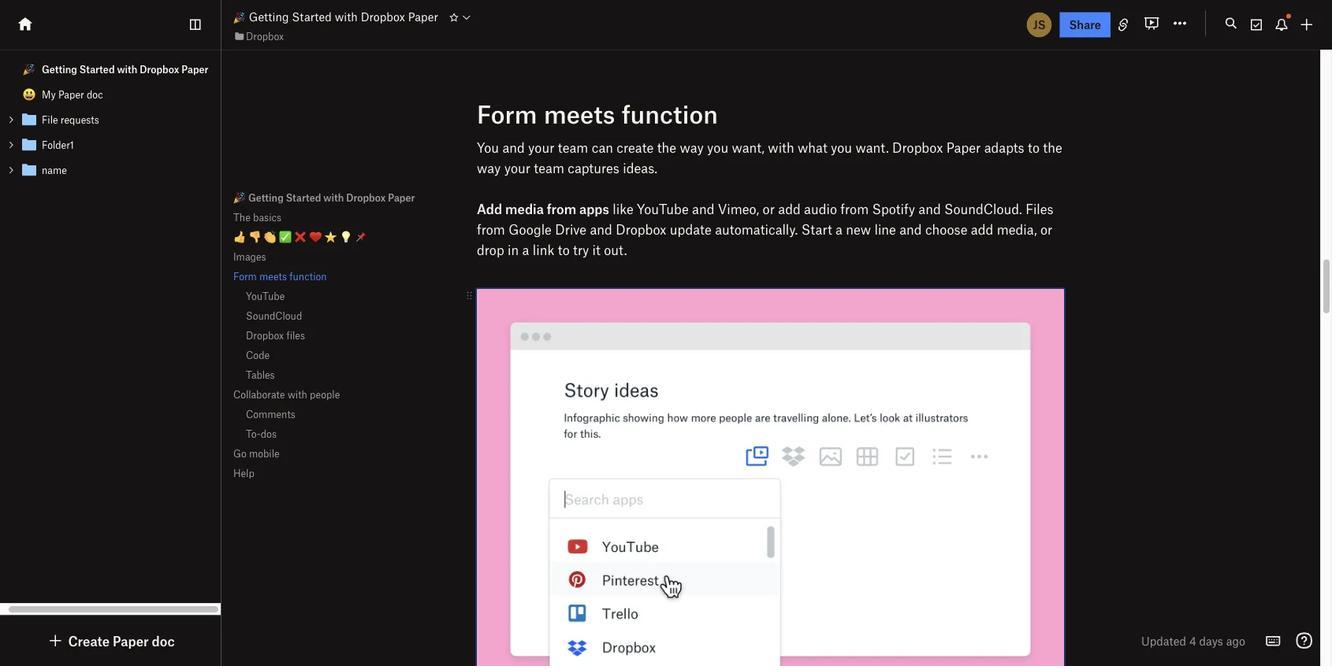 Task type: vqa. For each thing, say whether or not it's contained in the screenshot.
meets
yes



Task type: locate. For each thing, give the bounding box(es) containing it.
0 horizontal spatial youtube
[[246, 291, 285, 302]]

template content image for name
[[20, 161, 39, 180]]

go
[[233, 448, 247, 460]]

you right what at right top
[[831, 139, 852, 155]]

drive
[[555, 221, 587, 237]]

0 horizontal spatial meets
[[259, 271, 287, 283]]

paper inside you and your team can create the way you want, with what you want. dropbox paper adapts to the way your team captures ideas.
[[946, 139, 981, 155]]

0 vertical spatial youtube
[[637, 200, 689, 217]]

party popper image up the the
[[233, 192, 246, 204]]

form up "you"
[[477, 98, 537, 128]]

1 horizontal spatial doc
[[152, 633, 175, 650]]

create
[[68, 633, 110, 650]]

youtube
[[637, 200, 689, 217], [246, 291, 285, 302]]

1 vertical spatial form
[[233, 271, 257, 283]]

1 vertical spatial doc
[[152, 633, 175, 650]]

team up add media from apps
[[534, 159, 564, 176]]

it
[[592, 241, 601, 258]]

a right in
[[522, 241, 529, 258]]

function up youtube 'link'
[[290, 271, 327, 283]]

0 vertical spatial team
[[558, 139, 588, 155]]

getting for 1st party popper icon from the bottom of the page
[[248, 192, 284, 203]]

1 expand folder image from the top
[[6, 114, 17, 125]]

help link
[[233, 468, 437, 480]]

getting started with dropbox paper link for my paper doc link
[[0, 57, 221, 82]]

doc
[[87, 89, 103, 101], [152, 633, 175, 650]]

with
[[335, 10, 358, 24], [117, 63, 138, 75], [768, 139, 794, 155], [323, 192, 344, 203], [288, 389, 307, 401]]

started inside / contents list
[[80, 63, 115, 75]]

getting started with dropbox paper for 1st party popper icon from the bottom of the page
[[246, 192, 415, 203]]

vimeo,
[[718, 200, 759, 217]]

create paper doc button
[[46, 632, 175, 651]]

from up drive
[[547, 200, 576, 217]]

updated
[[1141, 635, 1186, 648]]

0 vertical spatial template content image
[[20, 110, 39, 129]]

and inside you and your team can create the way you want, with what you want. dropbox paper adapts to the way your team captures ideas.
[[502, 139, 525, 155]]

my paper doc link
[[0, 82, 221, 107]]

template content image left the file
[[20, 110, 39, 129]]

like
[[613, 200, 634, 217]]

1 horizontal spatial form
[[477, 98, 537, 128]]

getting up basics
[[248, 192, 284, 203]]

meets down images
[[259, 271, 287, 283]]

basics
[[253, 212, 282, 224]]

1 horizontal spatial the
[[1043, 139, 1062, 155]]

your
[[528, 139, 554, 155], [504, 159, 530, 176]]

or
[[763, 200, 775, 217], [1041, 221, 1053, 237]]

youtube up update
[[637, 200, 689, 217]]

way down "you"
[[477, 159, 501, 176]]

can
[[592, 139, 613, 155]]

2 template content image from the top
[[20, 161, 39, 180]]

images link
[[233, 251, 437, 263]]

or down files
[[1041, 221, 1053, 237]]

1 vertical spatial way
[[477, 159, 501, 176]]

2 the from the left
[[1043, 139, 1062, 155]]

0 horizontal spatial form
[[233, 271, 257, 283]]

the basics
[[233, 212, 282, 224]]

1 vertical spatial getting
[[42, 63, 78, 75]]

apps
[[579, 200, 609, 217]]

dos
[[261, 428, 277, 440]]

the right the 'create'
[[657, 139, 676, 155]]

soundcloud.
[[944, 200, 1022, 217]]

0 horizontal spatial way
[[477, 159, 501, 176]]

audio
[[804, 200, 837, 217]]

your right "you"
[[528, 139, 554, 155]]

want,
[[732, 139, 765, 155]]

function
[[622, 98, 718, 128], [290, 271, 327, 283]]

file
[[42, 114, 58, 126]]

0 vertical spatial add
[[778, 200, 801, 217]]

paper
[[408, 10, 438, 24], [182, 63, 209, 75], [59, 89, 84, 101], [946, 139, 981, 155], [388, 192, 415, 203], [113, 633, 149, 650]]

media,
[[997, 221, 1037, 237]]

js button
[[1025, 11, 1054, 39]]

started for 1st party popper icon from the bottom of the page
[[286, 192, 321, 203]]

started
[[292, 10, 332, 24], [80, 63, 115, 75], [286, 192, 321, 203]]

paper inside popup button
[[113, 633, 149, 650]]

2 vertical spatial started
[[286, 192, 321, 203]]

expand folder image inside "file requests" link
[[6, 114, 17, 125]]

meets up can
[[544, 98, 615, 128]]

you
[[707, 139, 728, 155], [831, 139, 852, 155]]

way
[[680, 139, 704, 155], [477, 159, 501, 176]]

and up it on the left of page
[[590, 221, 612, 237]]

doc up requests
[[87, 89, 103, 101]]

choose
[[925, 221, 968, 237]]

add down soundcloud.
[[971, 221, 993, 237]]

1 vertical spatial function
[[290, 271, 327, 283]]

dropbox files link
[[233, 330, 437, 342]]

0 vertical spatial expand folder image
[[6, 114, 17, 125]]

help
[[233, 468, 254, 480]]

0 vertical spatial your
[[528, 139, 554, 155]]

you and your team can create the way you want, with what you want. dropbox paper adapts to the way your team captures ideas.
[[477, 139, 1062, 176]]

and
[[502, 139, 525, 155], [692, 200, 715, 217], [919, 200, 941, 217], [590, 221, 612, 237], [900, 221, 922, 237]]

and right line
[[900, 221, 922, 237]]

1 you from the left
[[707, 139, 728, 155]]

2 vertical spatial getting started with dropbox paper link
[[233, 192, 437, 204]]

team up captures
[[558, 139, 588, 155]]

thumbs down image
[[249, 231, 261, 244]]

1 vertical spatial add
[[971, 221, 993, 237]]

youtube link
[[233, 291, 437, 302]]

with inside images form meets function youtube soundcloud dropbox files code tables collaborate with people comments to-dos go mobile help
[[288, 389, 307, 401]]

you left the "want,"
[[707, 139, 728, 155]]

start
[[801, 221, 832, 237]]

function up the 'create'
[[622, 98, 718, 128]]

1 horizontal spatial you
[[831, 139, 852, 155]]

youtube up soundcloud
[[246, 291, 285, 302]]

0 horizontal spatial you
[[707, 139, 728, 155]]

1 vertical spatial to
[[558, 241, 570, 258]]

1 vertical spatial getting started with dropbox paper link
[[0, 57, 221, 82]]

meets
[[544, 98, 615, 128], [259, 271, 287, 283]]

1 horizontal spatial a
[[836, 221, 843, 237]]

or up automatically.
[[763, 200, 775, 217]]

team
[[558, 139, 588, 155], [534, 159, 564, 176]]

0 vertical spatial getting
[[249, 10, 289, 24]]

0 vertical spatial meets
[[544, 98, 615, 128]]

file requests link
[[0, 107, 221, 132]]

expand folder image left the file
[[6, 114, 17, 125]]

requests
[[61, 114, 100, 126]]

1 vertical spatial expand folder image
[[6, 140, 17, 151]]

way left the "want,"
[[680, 139, 704, 155]]

update
[[670, 221, 712, 237]]

getting up dropbox link
[[249, 10, 289, 24]]

my
[[42, 89, 56, 101]]

getting started with dropbox paper link
[[233, 8, 438, 26], [0, 57, 221, 82], [233, 192, 437, 204]]

the
[[657, 139, 676, 155], [1043, 139, 1062, 155]]

0 vertical spatial or
[[763, 200, 775, 217]]

the basics link
[[233, 212, 437, 224]]

1 party popper image from the top
[[233, 11, 246, 24]]

1 template content image from the top
[[20, 110, 39, 129]]

navigation
[[217, 172, 453, 501]]

0 vertical spatial doc
[[87, 89, 103, 101]]

0 vertical spatial a
[[836, 221, 843, 237]]

1 vertical spatial getting started with dropbox paper
[[42, 63, 209, 75]]

from up new
[[841, 200, 869, 217]]

2 expand folder image from the top
[[6, 140, 17, 151]]

dropbox inside you and your team can create the way you want, with what you want. dropbox paper adapts to the way your team captures ideas.
[[892, 139, 943, 155]]

getting
[[249, 10, 289, 24], [42, 63, 78, 75], [248, 192, 284, 203]]

1 vertical spatial started
[[80, 63, 115, 75]]

template content image inside "file requests" link
[[20, 110, 39, 129]]

adapts
[[984, 139, 1024, 155]]

0 vertical spatial function
[[622, 98, 718, 128]]

0 vertical spatial to
[[1028, 139, 1040, 155]]

1 vertical spatial template content image
[[20, 161, 39, 180]]

comment button
[[971, 310, 1047, 329]]

a
[[836, 221, 843, 237], [522, 241, 529, 258]]

expand folder image left template content image
[[6, 140, 17, 151]]

the right adapts
[[1043, 139, 1062, 155]]

user-uploaded image: paper-embed.png image
[[477, 289, 1064, 667]]

0 vertical spatial getting started with dropbox paper
[[246, 10, 438, 24]]

collaborate with people link
[[233, 389, 437, 401]]

0 horizontal spatial to
[[558, 241, 570, 258]]

to left the try
[[558, 241, 570, 258]]

1 horizontal spatial function
[[622, 98, 718, 128]]

getting up my
[[42, 63, 78, 75]]

like youtube and vimeo, or add audio from spotify and soundcloud. files from google drive and dropbox update automatically. start a new line and choose add media, or drop in a link to try it out.
[[477, 200, 1054, 258]]

1 vertical spatial party popper image
[[233, 192, 246, 204]]

template content image
[[20, 110, 39, 129], [20, 161, 39, 180]]

your up media
[[504, 159, 530, 176]]

1 horizontal spatial add
[[971, 221, 993, 237]]

1 vertical spatial youtube
[[246, 291, 285, 302]]

add
[[778, 200, 801, 217], [971, 221, 993, 237]]

share
[[1069, 18, 1101, 32]]

form
[[477, 98, 537, 128], [233, 271, 257, 283]]

doc inside / contents list
[[87, 89, 103, 101]]

form down images
[[233, 271, 257, 283]]

dropbox
[[361, 10, 405, 24], [246, 30, 284, 42], [140, 63, 180, 75], [892, 139, 943, 155], [346, 192, 386, 203], [616, 221, 666, 237], [246, 330, 284, 342]]

doc right create
[[152, 633, 175, 650]]

line
[[875, 221, 896, 237]]

doc for my paper doc
[[87, 89, 103, 101]]

expand folder image
[[6, 114, 17, 125], [6, 140, 17, 151]]

to inside like youtube and vimeo, or add audio from spotify and soundcloud. files from google drive and dropbox update automatically. start a new line and choose add media, or drop in a link to try it out.
[[558, 241, 570, 258]]

what
[[798, 139, 827, 155]]

0 horizontal spatial the
[[657, 139, 676, 155]]

0 horizontal spatial function
[[290, 271, 327, 283]]

add left audio
[[778, 200, 801, 217]]

template content image right expand folder icon
[[20, 161, 39, 180]]

2 vertical spatial getting started with dropbox paper
[[246, 192, 415, 203]]

to right adapts
[[1028, 139, 1040, 155]]

1 horizontal spatial youtube
[[637, 200, 689, 217]]

2 vertical spatial getting
[[248, 192, 284, 203]]

0 vertical spatial started
[[292, 10, 332, 24]]

doc inside popup button
[[152, 633, 175, 650]]

party popper image
[[23, 63, 36, 76]]

0 horizontal spatial doc
[[87, 89, 103, 101]]

and right "you"
[[502, 139, 525, 155]]

party popper image
[[233, 11, 246, 24], [233, 192, 246, 204]]

1 vertical spatial meets
[[259, 271, 287, 283]]

files
[[286, 330, 305, 342]]

getting started with dropbox paper
[[246, 10, 438, 24], [42, 63, 209, 75], [246, 192, 415, 203]]

1 horizontal spatial to
[[1028, 139, 1040, 155]]

from up the drop in the left of the page
[[477, 221, 505, 237]]

soundcloud link
[[233, 310, 437, 322]]

from
[[547, 200, 576, 217], [841, 200, 869, 217], [477, 221, 505, 237]]

a left new
[[836, 221, 843, 237]]

to
[[1028, 139, 1040, 155], [558, 241, 570, 258]]

youtube inside images form meets function youtube soundcloud dropbox files code tables collaborate with people comments to-dos go mobile help
[[246, 291, 285, 302]]

0 horizontal spatial a
[[522, 241, 529, 258]]

1 vertical spatial or
[[1041, 221, 1053, 237]]

in
[[508, 241, 519, 258]]

go mobile link
[[233, 448, 437, 460]]

0 vertical spatial party popper image
[[233, 11, 246, 24]]

1 horizontal spatial way
[[680, 139, 704, 155]]

party popper image up dropbox link
[[233, 11, 246, 24]]



Task type: describe. For each thing, give the bounding box(es) containing it.
2 you from the left
[[831, 139, 852, 155]]

to-dos link
[[233, 428, 437, 440]]

comments link
[[233, 409, 437, 421]]

want.
[[856, 139, 889, 155]]

0 vertical spatial getting started with dropbox paper link
[[233, 8, 438, 26]]

0 horizontal spatial from
[[477, 221, 505, 237]]

create paper doc
[[68, 633, 175, 650]]

function inside images form meets function youtube soundcloud dropbox files code tables collaborate with people comments to-dos go mobile help
[[290, 271, 327, 283]]

clapping hands image
[[264, 231, 276, 244]]

0 horizontal spatial add
[[778, 200, 801, 217]]

new
[[846, 221, 871, 237]]

tables
[[246, 369, 275, 381]]

js
[[1033, 18, 1046, 32]]

comments
[[246, 409, 295, 421]]

drop
[[477, 241, 504, 258]]

the
[[233, 212, 250, 224]]

name link
[[0, 158, 221, 183]]

mobile
[[249, 448, 280, 460]]

name
[[42, 164, 67, 176]]

meets inside images form meets function youtube soundcloud dropbox files code tables collaborate with people comments to-dos go mobile help
[[259, 271, 287, 283]]

template content image for file requests
[[20, 110, 39, 129]]

form inside images form meets function youtube soundcloud dropbox files code tables collaborate with people comments to-dos go mobile help
[[233, 271, 257, 283]]

expand folder image for folder1
[[6, 140, 17, 151]]

dropbox inside / contents list
[[140, 63, 180, 75]]

files
[[1026, 200, 1054, 217]]

add
[[477, 200, 502, 217]]

google
[[509, 221, 552, 237]]

dropbox inside like youtube and vimeo, or add audio from spotify and soundcloud. files from google drive and dropbox update automatically. start a new line and choose add media, or drop in a link to try it out.
[[616, 221, 666, 237]]

folder1
[[42, 139, 74, 151]]

1 vertical spatial team
[[534, 159, 564, 176]]

1 horizontal spatial meets
[[544, 98, 615, 128]]

2 horizontal spatial from
[[841, 200, 869, 217]]

captures
[[568, 159, 620, 176]]

days
[[1199, 635, 1223, 648]]

1 vertical spatial a
[[522, 241, 529, 258]]

my paper doc
[[42, 89, 103, 101]]

template content image
[[20, 136, 39, 155]]

expand folder image
[[6, 165, 17, 176]]

light bulb image
[[340, 231, 352, 244]]

getting started with dropbox paper for first party popper icon
[[246, 10, 438, 24]]

code
[[246, 350, 270, 361]]

getting started with dropbox paper inside / contents list
[[42, 63, 209, 75]]

images form meets function youtube soundcloud dropbox files code tables collaborate with people comments to-dos go mobile help
[[233, 251, 340, 480]]

pushpin image
[[355, 231, 367, 244]]

dropbox link
[[233, 28, 284, 44]]

spotify
[[872, 200, 915, 217]]

form meets function link
[[233, 271, 437, 283]]

form meets function
[[477, 98, 718, 128]]

to-
[[246, 428, 261, 440]]

code link
[[233, 350, 437, 361]]

you
[[477, 139, 499, 155]]

with inside you and your team can create the way you want, with what you want. dropbox paper adapts to the way your team captures ideas.
[[768, 139, 794, 155]]

started for first party popper icon
[[292, 10, 332, 24]]

1 horizontal spatial from
[[547, 200, 576, 217]]

share button
[[1060, 12, 1111, 37]]

people
[[310, 389, 340, 401]]

/ contents list
[[0, 57, 221, 183]]

and up update
[[692, 200, 715, 217]]

dropbox inside images form meets function youtube soundcloud dropbox files code tables collaborate with people comments to-dos go mobile help
[[246, 330, 284, 342]]

tables link
[[233, 369, 437, 381]]

0 vertical spatial way
[[680, 139, 704, 155]]

out.
[[604, 241, 627, 258]]

link
[[533, 241, 554, 258]]

updated 4 days ago
[[1141, 635, 1245, 648]]

star image
[[324, 231, 337, 244]]

automatically.
[[715, 221, 798, 237]]

1 vertical spatial your
[[504, 159, 530, 176]]

ideas.
[[623, 159, 658, 176]]

cross mark image
[[294, 231, 307, 244]]

red heart image
[[309, 231, 322, 244]]

and up choose
[[919, 200, 941, 217]]

0 vertical spatial form
[[477, 98, 537, 128]]

with inside / contents list
[[117, 63, 138, 75]]

to inside you and your team can create the way you want, with what you want. dropbox paper adapts to the way your team captures ideas.
[[1028, 139, 1040, 155]]

dropbox inside dropbox link
[[246, 30, 284, 42]]

0 horizontal spatial or
[[763, 200, 775, 217]]

1 horizontal spatial or
[[1041, 221, 1053, 237]]

getting started with dropbox paper link for the basics link
[[233, 192, 437, 204]]

soundcloud
[[246, 310, 302, 322]]

youtube inside like youtube and vimeo, or add audio from spotify and soundcloud. files from google drive and dropbox update automatically. start a new line and choose add media, or drop in a link to try it out.
[[637, 200, 689, 217]]

dig image
[[46, 632, 65, 651]]

doc for create paper doc
[[152, 633, 175, 650]]

navigation containing getting started with dropbox paper
[[217, 172, 453, 501]]

create
[[617, 139, 654, 155]]

add media from apps
[[477, 200, 609, 217]]

expand folder image for file requests
[[6, 114, 17, 125]]

2 party popper image from the top
[[233, 192, 246, 204]]

media
[[505, 200, 544, 217]]

check mark button image
[[279, 231, 291, 244]]

getting for first party popper icon
[[249, 10, 289, 24]]

4
[[1189, 635, 1196, 648]]

thumbs up image
[[233, 231, 246, 244]]

ago
[[1226, 635, 1245, 648]]

getting inside / contents list
[[42, 63, 78, 75]]

file requests
[[42, 114, 100, 126]]

comment
[[993, 312, 1047, 326]]

images
[[233, 251, 266, 263]]

collaborate
[[233, 389, 285, 401]]

grinning face with big eyes image
[[23, 88, 36, 101]]

try
[[573, 241, 589, 258]]

1 the from the left
[[657, 139, 676, 155]]

folder1 link
[[0, 132, 221, 158]]



